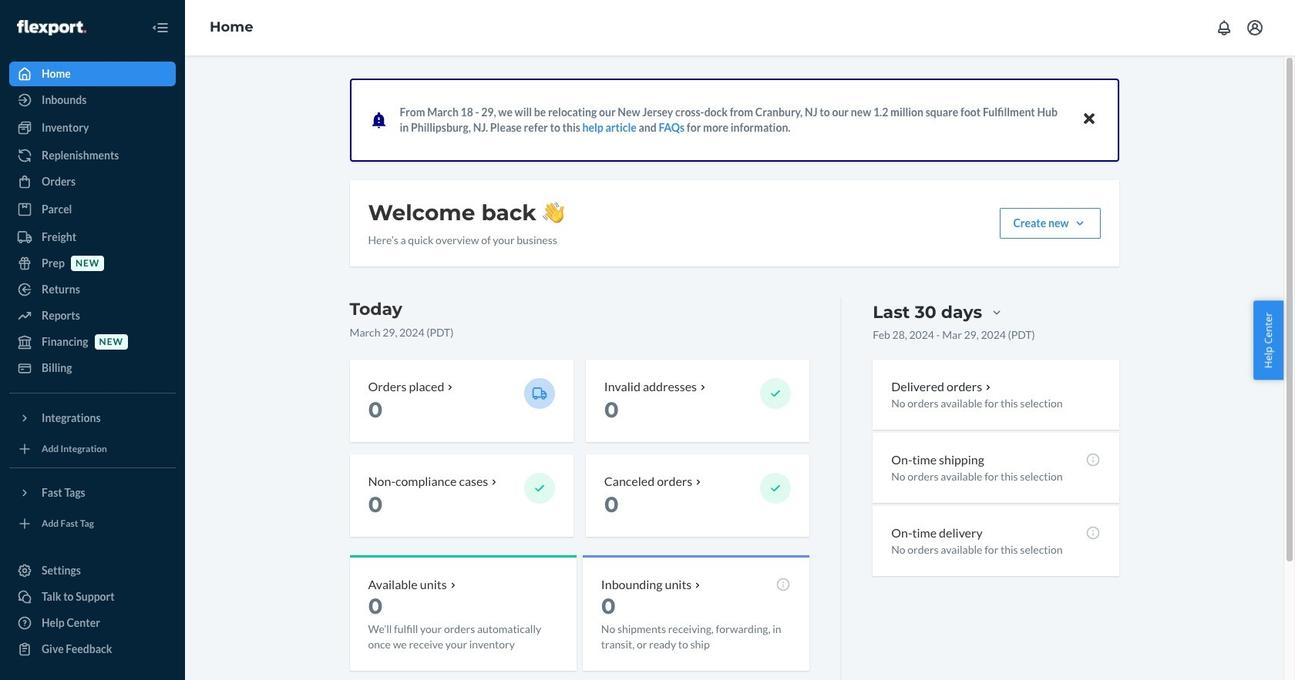 Task type: locate. For each thing, give the bounding box(es) containing it.
hand-wave emoji image
[[543, 202, 564, 224]]

close navigation image
[[151, 19, 170, 37]]

close image
[[1084, 110, 1095, 128]]



Task type: describe. For each thing, give the bounding box(es) containing it.
open account menu image
[[1246, 19, 1265, 37]]

open notifications image
[[1215, 19, 1234, 37]]

flexport logo image
[[17, 20, 86, 35]]



Task type: vqa. For each thing, say whether or not it's contained in the screenshot.
'Open notifications' image
yes



